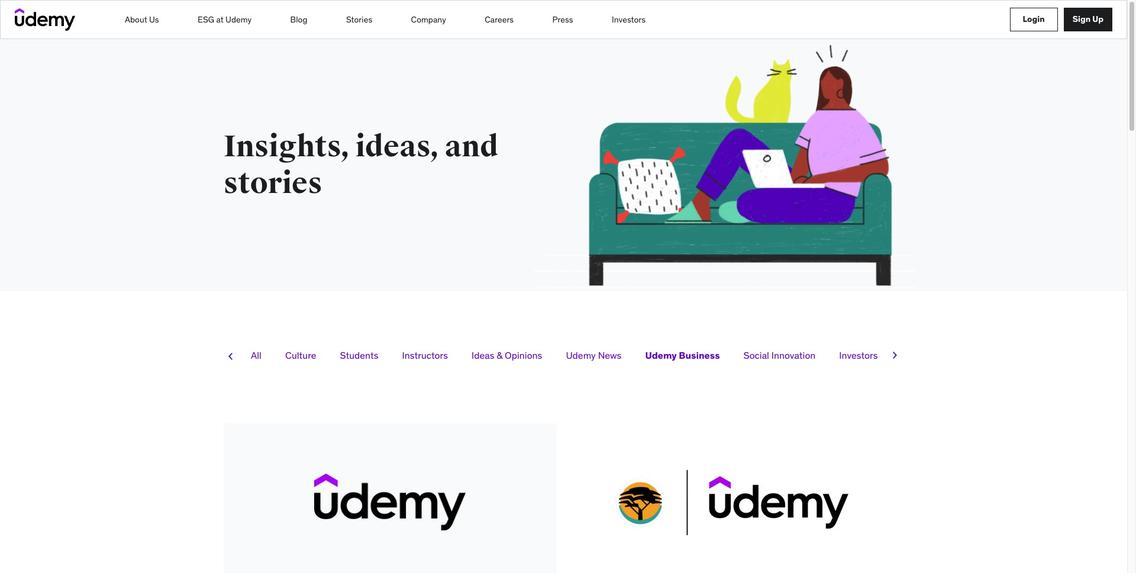 Task type: vqa. For each thing, say whether or not it's contained in the screenshot.
View
no



Task type: locate. For each thing, give the bounding box(es) containing it.
social
[[744, 349, 770, 361]]

business
[[679, 349, 720, 361]]

udemy for udemy news
[[566, 349, 596, 361]]

blog link
[[290, 8, 308, 31]]

insights,
[[224, 128, 350, 165]]

about us link
[[124, 8, 160, 31]]

udemy left "news"
[[566, 349, 596, 361]]

insights, ideas, and stories
[[224, 128, 499, 202]]

about
[[125, 14, 147, 25]]

all
[[251, 349, 262, 361]]

investors for the topmost the investors link
[[612, 14, 646, 25]]

udemy left business
[[646, 349, 677, 361]]

investors link
[[612, 8, 647, 31], [831, 343, 887, 367]]

instructors
[[402, 349, 448, 361]]

blog
[[290, 14, 308, 25]]

udemy
[[226, 14, 252, 25], [566, 349, 596, 361], [646, 349, 677, 361]]

stories link
[[346, 8, 373, 31]]

0 vertical spatial investors
[[612, 14, 646, 25]]

sign
[[1073, 14, 1091, 24]]

students link
[[331, 343, 388, 367]]

2 horizontal spatial udemy
[[646, 349, 677, 361]]

stories
[[346, 14, 373, 25]]

1 vertical spatial investors
[[840, 349, 878, 361]]

social innovation link
[[735, 343, 825, 367]]

ideas,
[[356, 128, 439, 165]]

login link
[[1010, 8, 1058, 31]]

udemy right at
[[226, 14, 252, 25]]

sign up
[[1073, 14, 1104, 24]]

1 horizontal spatial udemy
[[566, 349, 596, 361]]

0 horizontal spatial investors
[[612, 14, 646, 25]]

0 horizontal spatial udemy
[[226, 14, 252, 25]]

sign up link
[[1064, 8, 1113, 31]]

udemy news link
[[557, 343, 631, 367]]

careers link
[[484, 8, 515, 31]]

company
[[411, 14, 446, 25]]

0 vertical spatial investors link
[[612, 8, 647, 31]]

1 horizontal spatial investors link
[[831, 343, 887, 367]]

udemy business link
[[637, 343, 729, 367]]

0 horizontal spatial investors link
[[612, 8, 647, 31]]

investors
[[612, 14, 646, 25], [840, 349, 878, 361]]

1 horizontal spatial investors
[[840, 349, 878, 361]]

up
[[1093, 14, 1104, 24]]

us
[[149, 14, 159, 25]]



Task type: describe. For each thing, give the bounding box(es) containing it.
ideas & opinions
[[472, 349, 543, 361]]

careers
[[485, 14, 514, 25]]

udemy business
[[646, 349, 720, 361]]

all link
[[242, 343, 271, 367]]

esg
[[198, 14, 214, 25]]

culture
[[285, 349, 316, 361]]

company link
[[411, 8, 447, 31]]

about us
[[125, 14, 159, 25]]

innovation
[[772, 349, 816, 361]]

and
[[445, 128, 499, 165]]

press link
[[552, 8, 574, 31]]

ideas & opinions link
[[463, 343, 551, 367]]

social innovation
[[744, 349, 816, 361]]

investors for the bottommost the investors link
[[840, 349, 878, 361]]

news
[[598, 349, 622, 361]]

students
[[340, 349, 379, 361]]

ideas
[[472, 349, 495, 361]]

culture link
[[276, 343, 325, 367]]

1 vertical spatial investors link
[[831, 343, 887, 367]]

udemy for udemy business
[[646, 349, 677, 361]]

udemy news
[[566, 349, 622, 361]]

instructors link
[[393, 343, 457, 367]]

opinions
[[505, 349, 543, 361]]

esg at udemy
[[198, 14, 252, 25]]

press
[[553, 14, 573, 25]]

login
[[1023, 14, 1045, 24]]

udemy image
[[15, 8, 75, 31]]

esg at udemy link
[[197, 8, 252, 31]]

at
[[216, 14, 224, 25]]

&
[[497, 349, 503, 361]]

stories
[[224, 165, 323, 202]]



